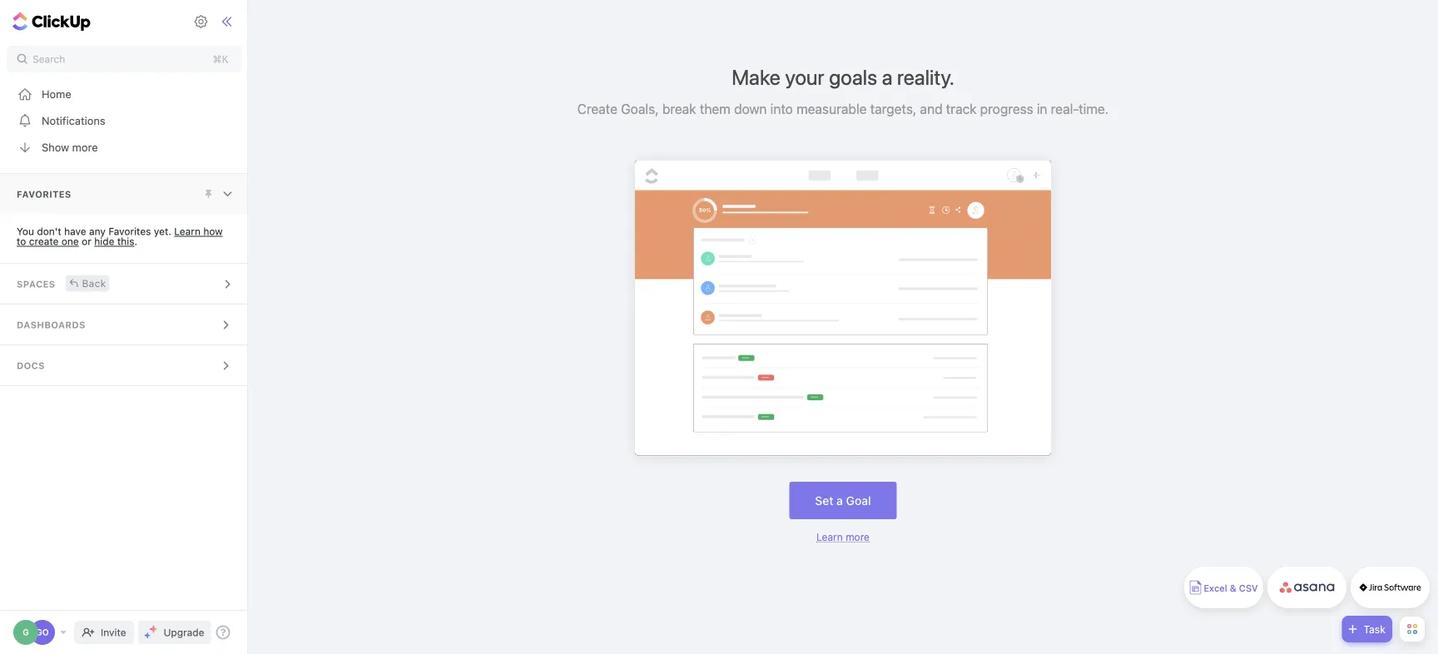 Task type: describe. For each thing, give the bounding box(es) containing it.
create
[[29, 236, 59, 247]]

csv
[[1239, 583, 1258, 594]]

learn more link
[[817, 531, 870, 543]]

goals
[[829, 64, 877, 89]]

set
[[815, 494, 834, 507]]

goal
[[846, 494, 871, 507]]

reality.
[[897, 64, 954, 89]]

don't
[[37, 226, 61, 237]]

home
[[42, 88, 71, 100]]

docs
[[17, 360, 45, 371]]

break
[[662, 101, 696, 117]]

or hide this .
[[79, 236, 137, 247]]

1 horizontal spatial a
[[882, 64, 893, 89]]

to
[[17, 236, 26, 247]]

goals,
[[621, 101, 659, 117]]

learn how to create one link
[[17, 226, 223, 247]]

progress
[[980, 101, 1033, 117]]

show more
[[42, 141, 98, 154]]

more for show more
[[72, 141, 98, 154]]

hide
[[94, 236, 114, 247]]

sidebar navigation
[[0, 0, 251, 654]]

any
[[89, 226, 106, 237]]

favorites inside button
[[17, 189, 71, 200]]

excel & csv link
[[1184, 567, 1263, 608]]

go
[[36, 628, 49, 637]]

excel & csv
[[1204, 583, 1258, 594]]

hide this link
[[94, 236, 134, 247]]

make your goals a reality.
[[732, 64, 954, 89]]

make
[[732, 64, 781, 89]]

this
[[117, 236, 134, 247]]

search
[[32, 53, 65, 65]]

or
[[82, 236, 91, 247]]



Task type: vqa. For each thing, say whether or not it's contained in the screenshot.
"yet."
yes



Task type: locate. For each thing, give the bounding box(es) containing it.
a up targets,
[[882, 64, 893, 89]]

learn for how
[[174, 226, 201, 237]]

create goals, break them down into measurable targets, and track progress in real-time.
[[577, 101, 1109, 117]]

measurable
[[797, 101, 867, 117]]

sidebar settings image
[[193, 14, 208, 29]]

1 horizontal spatial favorites
[[108, 226, 151, 237]]

home link
[[0, 81, 248, 107]]

learn for more
[[817, 531, 843, 543]]

have
[[64, 226, 86, 237]]

you
[[17, 226, 34, 237]]

0 horizontal spatial more
[[72, 141, 98, 154]]

show
[[42, 141, 69, 154]]

set a goal
[[815, 494, 871, 507]]

notifications link
[[0, 107, 248, 134]]

0 vertical spatial favorites
[[17, 189, 71, 200]]

dashboards
[[17, 320, 85, 330]]

back
[[82, 278, 106, 289]]

down
[[734, 101, 767, 117]]

g go
[[23, 628, 49, 637]]

1 vertical spatial learn
[[817, 531, 843, 543]]

learn
[[174, 226, 201, 237], [817, 531, 843, 543]]

learn down the set
[[817, 531, 843, 543]]

favorites button
[[0, 174, 248, 214]]

upgrade link
[[138, 621, 211, 644]]

how
[[203, 226, 223, 237]]

upgrade
[[164, 627, 204, 638]]

learn inside learn how to create one
[[174, 226, 201, 237]]

1 horizontal spatial learn
[[817, 531, 843, 543]]

notifications
[[42, 114, 105, 127]]

1 vertical spatial a
[[837, 494, 843, 507]]

sparkle svg 2 image
[[144, 633, 151, 639]]

1 horizontal spatial more
[[846, 531, 870, 543]]

&
[[1230, 583, 1237, 594]]

⌘k
[[213, 53, 228, 65]]

0 horizontal spatial learn
[[174, 226, 201, 237]]

task
[[1364, 623, 1386, 635]]

0 vertical spatial more
[[72, 141, 98, 154]]

1 vertical spatial favorites
[[108, 226, 151, 237]]

more
[[72, 141, 98, 154], [846, 531, 870, 543]]

into
[[770, 101, 793, 117]]

learn how to create one
[[17, 226, 223, 247]]

favorites
[[17, 189, 71, 200], [108, 226, 151, 237]]

0 vertical spatial learn
[[174, 226, 201, 237]]

create
[[577, 101, 617, 117]]

sparkle svg 1 image
[[149, 625, 158, 633]]

more down "goal"
[[846, 531, 870, 543]]

excel
[[1204, 583, 1227, 594]]

more inside sidebar navigation
[[72, 141, 98, 154]]

your
[[785, 64, 824, 89]]

them
[[700, 101, 731, 117]]

1 vertical spatial more
[[846, 531, 870, 543]]

track
[[946, 101, 977, 117]]

in
[[1037, 101, 1047, 117]]

.
[[134, 236, 137, 247]]

targets,
[[870, 101, 917, 117]]

one
[[61, 236, 79, 247]]

0 vertical spatial a
[[882, 64, 893, 89]]

spaces
[[17, 279, 55, 290]]

learn right yet.
[[174, 226, 201, 237]]

back link
[[65, 275, 109, 292]]

invite
[[101, 627, 126, 638]]

a right the set
[[837, 494, 843, 507]]

more down notifications
[[72, 141, 98, 154]]

and
[[920, 101, 943, 117]]

a
[[882, 64, 893, 89], [837, 494, 843, 507]]

time.
[[1079, 101, 1109, 117]]

0 horizontal spatial favorites
[[17, 189, 71, 200]]

real-
[[1051, 101, 1079, 117]]

0 horizontal spatial a
[[837, 494, 843, 507]]

yet.
[[154, 226, 171, 237]]

learn more
[[817, 531, 870, 543]]

more for learn more
[[846, 531, 870, 543]]

g
[[23, 628, 29, 637]]

you don't have any favorites yet.
[[17, 226, 174, 237]]



